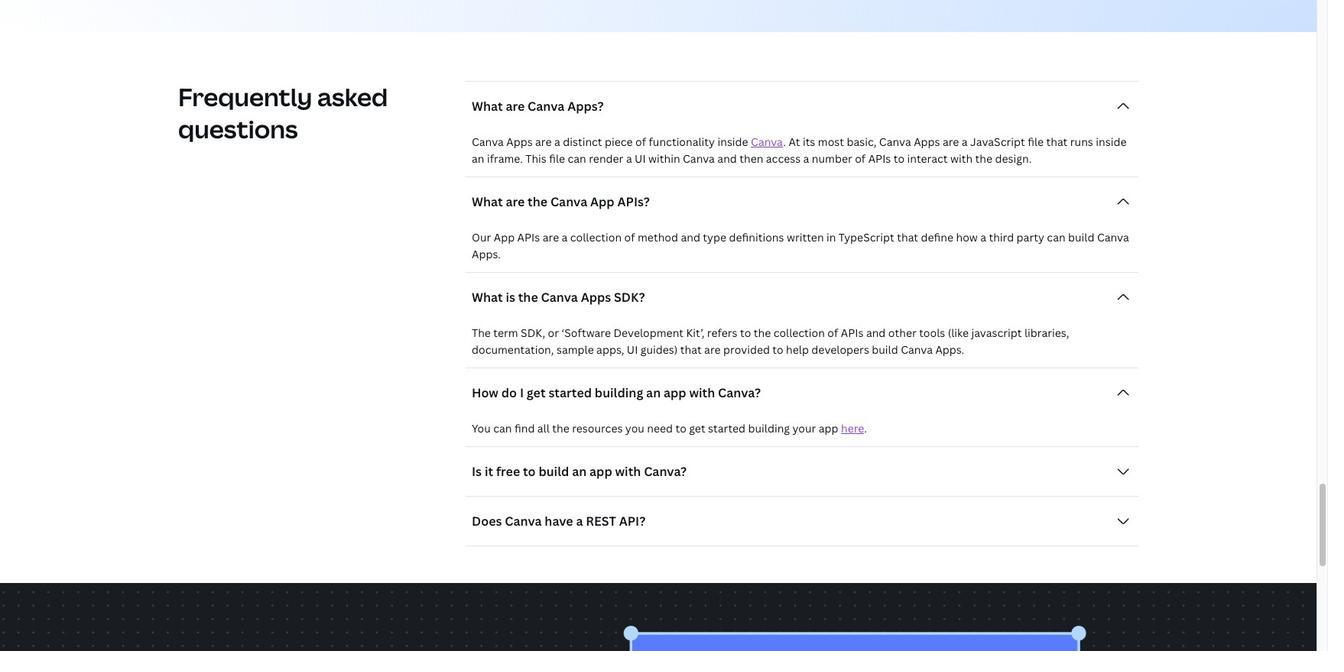 Task type: describe. For each thing, give the bounding box(es) containing it.
our
[[472, 230, 491, 245]]

sdk?
[[614, 289, 645, 306]]

runs
[[1071, 135, 1094, 149]]

build inside the term sdk, or 'software development kit', refers to the collection of apis and other tools (like javascript libraries, documentation, sample apps, ui guides) that are provided to help developers build canva apps.
[[872, 343, 899, 357]]

are inside dropdown button
[[506, 98, 525, 115]]

does canva have a rest api?
[[472, 513, 646, 530]]

iframe.
[[487, 151, 523, 166]]

then
[[740, 151, 764, 166]]

an inside . at its most basic, canva apps are a javascript file that runs inside an iframe. this file can render a ui within canva and then access a number of apis to interact with the design.
[[472, 151, 485, 166]]

2 vertical spatial can
[[494, 422, 512, 436]]

and inside our app apis are a collection of method and type definitions written in typescript that define how a third party can build canva apps.
[[681, 230, 701, 245]]

the term sdk, or 'software development kit', refers to the collection of apis and other tools (like javascript libraries, documentation, sample apps, ui guides) that are provided to help developers build canva apps.
[[472, 326, 1070, 357]]

canva inside does canva have a rest api? dropdown button
[[505, 513, 542, 530]]

functionality
[[649, 135, 715, 149]]

frequently asked questions
[[178, 80, 388, 145]]

how
[[957, 230, 978, 245]]

are up this
[[536, 135, 552, 149]]

what for what are canva apps?
[[472, 98, 503, 115]]

build inside our app apis are a collection of method and type definitions written in typescript that define how a third party can build canva apps.
[[1069, 230, 1095, 245]]

'software
[[562, 326, 611, 340]]

collection inside our app apis are a collection of method and type definitions written in typescript that define how a third party can build canva apps.
[[571, 230, 622, 245]]

what are canva apps?
[[472, 98, 604, 115]]

sample
[[557, 343, 594, 357]]

this
[[526, 151, 547, 166]]

is
[[472, 464, 482, 480]]

with inside . at its most basic, canva apps are a javascript file that runs inside an iframe. this file can render a ui within canva and then access a number of apis to interact with the design.
[[951, 151, 973, 166]]

term
[[494, 326, 518, 340]]

canva link
[[751, 135, 784, 149]]

of inside the term sdk, or 'software development kit', refers to the collection of apis and other tools (like javascript libraries, documentation, sample apps, ui guides) that are provided to help developers build canva apps.
[[828, 326, 839, 340]]

have
[[545, 513, 573, 530]]

(like
[[948, 326, 969, 340]]

apps inside dropdown button
[[581, 289, 611, 306]]

to inside dropdown button
[[523, 464, 536, 480]]

that inside . at its most basic, canva apps are a javascript file that runs inside an iframe. this file can render a ui within canva and then access a number of apis to interact with the design.
[[1047, 135, 1068, 149]]

written
[[787, 230, 824, 245]]

asked
[[317, 80, 388, 113]]

app inside dropdown button
[[590, 464, 613, 480]]

here link
[[841, 422, 865, 436]]

ui inside the term sdk, or 'software development kit', refers to the collection of apis and other tools (like javascript libraries, documentation, sample apps, ui guides) that are provided to help developers build canva apps.
[[627, 343, 638, 357]]

piece
[[605, 135, 633, 149]]

. inside . at its most basic, canva apps are a javascript file that runs inside an iframe. this file can render a ui within canva and then access a number of apis to interact with the design.
[[784, 135, 786, 149]]

third
[[989, 230, 1014, 245]]

collection inside the term sdk, or 'software development kit', refers to the collection of apis and other tools (like javascript libraries, documentation, sample apps, ui guides) that are provided to help developers build canva apps.
[[774, 326, 825, 340]]

does
[[472, 513, 502, 530]]

sdk,
[[521, 326, 546, 340]]

definitions
[[729, 230, 784, 245]]

a down its
[[804, 151, 810, 166]]

to left the help
[[773, 343, 784, 357]]

provided
[[724, 343, 770, 357]]

canva apps are a distinct piece of functionality inside canva
[[472, 135, 784, 149]]

libraries,
[[1025, 326, 1070, 340]]

it
[[485, 464, 493, 480]]

canva inside what are canva apps? dropdown button
[[528, 98, 565, 115]]

interact
[[908, 151, 948, 166]]

frequently
[[178, 80, 312, 113]]

apis inside the term sdk, or 'software development kit', refers to the collection of apis and other tools (like javascript libraries, documentation, sample apps, ui guides) that are provided to help developers build canva apps.
[[841, 326, 864, 340]]

questions
[[178, 112, 298, 145]]

are inside the term sdk, or 'software development kit', refers to the collection of apis and other tools (like javascript libraries, documentation, sample apps, ui guides) that are provided to help developers build canva apps.
[[705, 343, 721, 357]]

you
[[626, 422, 645, 436]]

does canva have a rest api? button
[[466, 506, 1139, 537]]

find
[[515, 422, 535, 436]]

the inside the term sdk, or 'software development kit', refers to the collection of apis and other tools (like javascript libraries, documentation, sample apps, ui guides) that are provided to help developers build canva apps.
[[754, 326, 771, 340]]

number
[[812, 151, 853, 166]]

distinct
[[563, 135, 602, 149]]

what are the canva app apis? button
[[466, 187, 1139, 217]]

of inside . at its most basic, canva apps are a javascript file that runs inside an iframe. this file can render a ui within canva and then access a number of apis to interact with the design.
[[855, 151, 866, 166]]

with inside dropdown button
[[690, 385, 715, 402]]

apis inside our app apis are a collection of method and type definitions written in typescript that define how a third party can build canva apps.
[[518, 230, 540, 245]]

i
[[520, 385, 524, 402]]

an inside "how do i get started building an app with canva?" dropdown button
[[646, 385, 661, 402]]

javascript
[[971, 135, 1026, 149]]

can inside our app apis are a collection of method and type definitions written in typescript that define how a third party can build canva apps.
[[1047, 230, 1066, 245]]

its
[[803, 135, 816, 149]]

an inside the is it free to build an app with canva? dropdown button
[[572, 464, 587, 480]]

of inside our app apis are a collection of method and type definitions written in typescript that define how a third party can build canva apps.
[[625, 230, 635, 245]]

development
[[614, 326, 684, 340]]

you can find all the resources you need to get started building your app here .
[[472, 422, 867, 436]]

canva inside our app apis are a collection of method and type definitions written in typescript that define how a third party can build canva apps.
[[1098, 230, 1130, 245]]

in
[[827, 230, 836, 245]]

a down what are the canva app apis?
[[562, 230, 568, 245]]

1 vertical spatial file
[[549, 151, 565, 166]]

your
[[793, 422, 816, 436]]

canva? inside dropdown button
[[644, 464, 687, 480]]

started inside dropdown button
[[549, 385, 592, 402]]

access
[[766, 151, 801, 166]]

here
[[841, 422, 865, 436]]



Task type: vqa. For each thing, say whether or not it's contained in the screenshot.
the rightmost .
yes



Task type: locate. For each thing, give the bounding box(es) containing it.
inside up then
[[718, 135, 749, 149]]

apps. down our
[[472, 247, 501, 262]]

1 inside from the left
[[718, 135, 749, 149]]

1 horizontal spatial canva?
[[718, 385, 761, 402]]

ui inside . at its most basic, canva apps are a javascript file that runs inside an iframe. this file can render a ui within canva and then access a number of apis to interact with the design.
[[635, 151, 646, 166]]

1 horizontal spatial file
[[1028, 135, 1044, 149]]

0 vertical spatial .
[[784, 135, 786, 149]]

app up 'you can find all the resources you need to get started building your app here .'
[[664, 385, 687, 402]]

to inside . at its most basic, canva apps are a javascript file that runs inside an iframe. this file can render a ui within canva and then access a number of apis to interact with the design.
[[894, 151, 905, 166]]

rest
[[586, 513, 616, 530]]

0 vertical spatial what
[[472, 98, 503, 115]]

are
[[506, 98, 525, 115], [536, 135, 552, 149], [943, 135, 960, 149], [506, 194, 525, 210], [543, 230, 559, 245], [705, 343, 721, 357]]

party
[[1017, 230, 1045, 245]]

1 vertical spatial and
[[681, 230, 701, 245]]

1 horizontal spatial can
[[568, 151, 587, 166]]

are inside dropdown button
[[506, 194, 525, 210]]

an down resources
[[572, 464, 587, 480]]

an up the need
[[646, 385, 661, 402]]

1 vertical spatial apis
[[518, 230, 540, 245]]

canva? inside dropdown button
[[718, 385, 761, 402]]

and left 'other'
[[867, 326, 886, 340]]

3 what from the top
[[472, 289, 503, 306]]

canva? down provided
[[718, 385, 761, 402]]

get inside dropdown button
[[527, 385, 546, 402]]

0 horizontal spatial inside
[[718, 135, 749, 149]]

a right how
[[981, 230, 987, 245]]

what for what is the canva apps sdk?
[[472, 289, 503, 306]]

of right piece
[[636, 135, 646, 149]]

api?
[[619, 513, 646, 530]]

our app apis are a collection of method and type definitions written in typescript that define how a third party can build canva apps.
[[472, 230, 1130, 262]]

other
[[889, 326, 917, 340]]

with inside dropdown button
[[615, 464, 641, 480]]

0 horizontal spatial canva?
[[644, 464, 687, 480]]

to right free
[[523, 464, 536, 480]]

app left apis?
[[591, 194, 615, 210]]

design.
[[996, 151, 1032, 166]]

app left here
[[819, 422, 839, 436]]

1 vertical spatial build
[[872, 343, 899, 357]]

2 horizontal spatial apps
[[914, 135, 941, 149]]

. at its most basic, canva apps are a javascript file that runs inside an iframe. this file can render a ui within canva and then access a number of apis to interact with the design.
[[472, 135, 1127, 166]]

kit',
[[687, 326, 705, 340]]

or
[[548, 326, 559, 340]]

1 vertical spatial with
[[690, 385, 715, 402]]

apis down basic,
[[869, 151, 891, 166]]

are inside our app apis are a collection of method and type definitions written in typescript that define how a third party can build canva apps.
[[543, 230, 559, 245]]

canva inside the term sdk, or 'software development kit', refers to the collection of apis and other tools (like javascript libraries, documentation, sample apps, ui guides) that are provided to help developers build canva apps.
[[901, 343, 933, 357]]

collection up the help
[[774, 326, 825, 340]]

can right you
[[494, 422, 512, 436]]

that
[[1047, 135, 1068, 149], [897, 230, 919, 245], [681, 343, 702, 357]]

get
[[527, 385, 546, 402], [689, 422, 706, 436]]

2 horizontal spatial with
[[951, 151, 973, 166]]

and
[[718, 151, 737, 166], [681, 230, 701, 245], [867, 326, 886, 340]]

building left your
[[749, 422, 790, 436]]

2 horizontal spatial can
[[1047, 230, 1066, 245]]

to right the need
[[676, 422, 687, 436]]

apis inside . at its most basic, canva apps are a javascript file that runs inside an iframe. this file can render a ui within canva and then access a number of apis to interact with the design.
[[869, 151, 891, 166]]

0 horizontal spatial get
[[527, 385, 546, 402]]

building
[[595, 385, 644, 402], [749, 422, 790, 436]]

within
[[649, 151, 681, 166]]

file right this
[[549, 151, 565, 166]]

1 vertical spatial started
[[708, 422, 746, 436]]

build right party
[[1069, 230, 1095, 245]]

what left is
[[472, 289, 503, 306]]

0 horizontal spatial building
[[595, 385, 644, 402]]

app
[[591, 194, 615, 210], [494, 230, 515, 245]]

1 horizontal spatial .
[[865, 422, 867, 436]]

1 horizontal spatial inside
[[1096, 135, 1127, 149]]

what up our
[[472, 194, 503, 210]]

1 vertical spatial app
[[819, 422, 839, 436]]

that left define
[[897, 230, 919, 245]]

what for what are the canva app apis?
[[472, 194, 503, 210]]

apps up the iframe.
[[507, 135, 533, 149]]

started
[[549, 385, 592, 402], [708, 422, 746, 436]]

the down this
[[528, 194, 548, 210]]

canva? down 'you can find all the resources you need to get started building your app here .'
[[644, 464, 687, 480]]

2 horizontal spatial an
[[646, 385, 661, 402]]

developers
[[812, 343, 870, 357]]

0 vertical spatial building
[[595, 385, 644, 402]]

refers
[[707, 326, 738, 340]]

0 horizontal spatial app
[[590, 464, 613, 480]]

and left then
[[718, 151, 737, 166]]

and inside . at its most basic, canva apps are a javascript file that runs inside an iframe. this file can render a ui within canva and then access a number of apis to interact with the design.
[[718, 151, 737, 166]]

app inside dropdown button
[[664, 385, 687, 402]]

file
[[1028, 135, 1044, 149], [549, 151, 565, 166]]

0 horizontal spatial file
[[549, 151, 565, 166]]

0 horizontal spatial apps.
[[472, 247, 501, 262]]

2 horizontal spatial apis
[[869, 151, 891, 166]]

basic,
[[847, 135, 877, 149]]

1 vertical spatial .
[[865, 422, 867, 436]]

. left at
[[784, 135, 786, 149]]

apis
[[869, 151, 891, 166], [518, 230, 540, 245], [841, 326, 864, 340]]

how do i get started building an app with canva? button
[[466, 378, 1139, 409]]

.
[[784, 135, 786, 149], [865, 422, 867, 436]]

0 horizontal spatial .
[[784, 135, 786, 149]]

at
[[789, 135, 801, 149]]

0 vertical spatial apis
[[869, 151, 891, 166]]

started right the need
[[708, 422, 746, 436]]

0 vertical spatial app
[[591, 194, 615, 210]]

1 vertical spatial apps.
[[936, 343, 965, 357]]

0 vertical spatial get
[[527, 385, 546, 402]]

collection down what are the canva app apis?
[[571, 230, 622, 245]]

can
[[568, 151, 587, 166], [1047, 230, 1066, 245], [494, 422, 512, 436]]

2 vertical spatial with
[[615, 464, 641, 480]]

0 vertical spatial an
[[472, 151, 485, 166]]

0 vertical spatial collection
[[571, 230, 622, 245]]

build down 'other'
[[872, 343, 899, 357]]

help
[[786, 343, 809, 357]]

2 inside from the left
[[1096, 135, 1127, 149]]

. right your
[[865, 422, 867, 436]]

inside right the runs
[[1096, 135, 1127, 149]]

0 horizontal spatial that
[[681, 343, 702, 357]]

1 horizontal spatial collection
[[774, 326, 825, 340]]

that inside the term sdk, or 'software development kit', refers to the collection of apis and other tools (like javascript libraries, documentation, sample apps, ui guides) that are provided to help developers build canva apps.
[[681, 343, 702, 357]]

1 vertical spatial app
[[494, 230, 515, 245]]

the inside . at its most basic, canva apps are a javascript file that runs inside an iframe. this file can render a ui within canva and then access a number of apis to interact with the design.
[[976, 151, 993, 166]]

1 vertical spatial that
[[897, 230, 919, 245]]

define
[[921, 230, 954, 245]]

can right party
[[1047, 230, 1066, 245]]

1 horizontal spatial app
[[591, 194, 615, 210]]

inside
[[718, 135, 749, 149], [1096, 135, 1127, 149]]

0 horizontal spatial can
[[494, 422, 512, 436]]

0 horizontal spatial apps
[[507, 135, 533, 149]]

is it free to build an app with canva? button
[[466, 457, 1139, 487]]

apis?
[[618, 194, 650, 210]]

2 vertical spatial apis
[[841, 326, 864, 340]]

0 vertical spatial that
[[1047, 135, 1068, 149]]

of down basic,
[[855, 151, 866, 166]]

that left the runs
[[1047, 135, 1068, 149]]

inside inside . at its most basic, canva apps are a javascript file that runs inside an iframe. this file can render a ui within canva and then access a number of apis to interact with the design.
[[1096, 135, 1127, 149]]

2 what from the top
[[472, 194, 503, 210]]

started down sample
[[549, 385, 592, 402]]

app inside our app apis are a collection of method and type definitions written in typescript that define how a third party can build canva apps.
[[494, 230, 515, 245]]

1 horizontal spatial app
[[664, 385, 687, 402]]

documentation,
[[472, 343, 554, 357]]

building inside dropdown button
[[595, 385, 644, 402]]

0 vertical spatial build
[[1069, 230, 1095, 245]]

1 horizontal spatial that
[[897, 230, 919, 245]]

0 vertical spatial canva?
[[718, 385, 761, 402]]

what up the iframe.
[[472, 98, 503, 115]]

to left interact
[[894, 151, 905, 166]]

are up interact
[[943, 135, 960, 149]]

apps inside . at its most basic, canva apps are a javascript file that runs inside an iframe. this file can render a ui within canva and then access a number of apis to interact with the design.
[[914, 135, 941, 149]]

that inside our app apis are a collection of method and type definitions written in typescript that define how a third party can build canva apps.
[[897, 230, 919, 245]]

a
[[555, 135, 561, 149], [962, 135, 968, 149], [626, 151, 632, 166], [804, 151, 810, 166], [562, 230, 568, 245], [981, 230, 987, 245], [576, 513, 583, 530]]

1 what from the top
[[472, 98, 503, 115]]

apps. down the "(like"
[[936, 343, 965, 357]]

1 horizontal spatial started
[[708, 422, 746, 436]]

and left "type"
[[681, 230, 701, 245]]

0 horizontal spatial and
[[681, 230, 701, 245]]

type
[[703, 230, 727, 245]]

1 vertical spatial what
[[472, 194, 503, 210]]

2 vertical spatial what
[[472, 289, 503, 306]]

2 horizontal spatial app
[[819, 422, 839, 436]]

2 vertical spatial an
[[572, 464, 587, 480]]

apps left sdk? on the top
[[581, 289, 611, 306]]

app
[[664, 385, 687, 402], [819, 422, 839, 436], [590, 464, 613, 480]]

method
[[638, 230, 678, 245]]

1 horizontal spatial apis
[[841, 326, 864, 340]]

are down refers
[[705, 343, 721, 357]]

app down resources
[[590, 464, 613, 480]]

0 vertical spatial can
[[568, 151, 587, 166]]

what is the canva apps sdk? button
[[466, 282, 1139, 313]]

can down distinct
[[568, 151, 587, 166]]

1 vertical spatial collection
[[774, 326, 825, 340]]

the
[[976, 151, 993, 166], [528, 194, 548, 210], [518, 289, 538, 306], [754, 326, 771, 340], [552, 422, 570, 436]]

with right interact
[[951, 151, 973, 166]]

0 vertical spatial file
[[1028, 135, 1044, 149]]

is
[[506, 289, 516, 306]]

2 vertical spatial app
[[590, 464, 613, 480]]

0 horizontal spatial an
[[472, 151, 485, 166]]

the right all on the bottom of page
[[552, 422, 570, 436]]

with up 'you can find all the resources you need to get started building your app here .'
[[690, 385, 715, 402]]

all
[[538, 422, 550, 436]]

0 horizontal spatial collection
[[571, 230, 622, 245]]

apps up interact
[[914, 135, 941, 149]]

1 vertical spatial get
[[689, 422, 706, 436]]

a down canva apps are a distinct piece of functionality inside canva
[[626, 151, 632, 166]]

what are canva apps? button
[[466, 91, 1139, 122]]

0 vertical spatial started
[[549, 385, 592, 402]]

tools
[[920, 326, 946, 340]]

file up design.
[[1028, 135, 1044, 149]]

app inside dropdown button
[[591, 194, 615, 210]]

apps?
[[568, 98, 604, 115]]

2 horizontal spatial build
[[1069, 230, 1095, 245]]

1 horizontal spatial with
[[690, 385, 715, 402]]

0 vertical spatial app
[[664, 385, 687, 402]]

to
[[894, 151, 905, 166], [740, 326, 751, 340], [773, 343, 784, 357], [676, 422, 687, 436], [523, 464, 536, 480]]

apps. inside our app apis are a collection of method and type definitions written in typescript that define how a third party can build canva apps.
[[472, 247, 501, 262]]

2 vertical spatial and
[[867, 326, 886, 340]]

build inside dropdown button
[[539, 464, 569, 480]]

0 horizontal spatial build
[[539, 464, 569, 480]]

render
[[589, 151, 624, 166]]

1 vertical spatial ui
[[627, 343, 638, 357]]

are inside . at its most basic, canva apps are a javascript file that runs inside an iframe. this file can render a ui within canva and then access a number of apis to interact with the design.
[[943, 135, 960, 149]]

0 vertical spatial ui
[[635, 151, 646, 166]]

2 horizontal spatial and
[[867, 326, 886, 340]]

what
[[472, 98, 503, 115], [472, 194, 503, 210], [472, 289, 503, 306]]

0 vertical spatial and
[[718, 151, 737, 166]]

guides)
[[641, 343, 678, 357]]

1 horizontal spatial apps
[[581, 289, 611, 306]]

0 horizontal spatial apis
[[518, 230, 540, 245]]

1 horizontal spatial building
[[749, 422, 790, 436]]

0 horizontal spatial app
[[494, 230, 515, 245]]

to up provided
[[740, 326, 751, 340]]

1 horizontal spatial and
[[718, 151, 737, 166]]

1 vertical spatial can
[[1047, 230, 1066, 245]]

do
[[502, 385, 517, 402]]

what are the canva app apis?
[[472, 194, 650, 210]]

what inside dropdown button
[[472, 98, 503, 115]]

javascript
[[972, 326, 1022, 340]]

a inside dropdown button
[[576, 513, 583, 530]]

2 vertical spatial build
[[539, 464, 569, 480]]

of up developers at the right bottom of the page
[[828, 326, 839, 340]]

most
[[818, 135, 845, 149]]

and inside the term sdk, or 'software development kit', refers to the collection of apis and other tools (like javascript libraries, documentation, sample apps, ui guides) that are provided to help developers build canva apps.
[[867, 326, 886, 340]]

get right the need
[[689, 422, 706, 436]]

are up the iframe.
[[506, 98, 525, 115]]

need
[[647, 422, 673, 436]]

1 horizontal spatial get
[[689, 422, 706, 436]]

0 horizontal spatial started
[[549, 385, 592, 402]]

0 vertical spatial with
[[951, 151, 973, 166]]

typescript
[[839, 230, 895, 245]]

can inside . at its most basic, canva apps are a javascript file that runs inside an iframe. this file can render a ui within canva and then access a number of apis to interact with the design.
[[568, 151, 587, 166]]

a left javascript
[[962, 135, 968, 149]]

the down javascript
[[976, 151, 993, 166]]

building up you
[[595, 385, 644, 402]]

app right our
[[494, 230, 515, 245]]

0 horizontal spatial with
[[615, 464, 641, 480]]

are down what are the canva app apis?
[[543, 230, 559, 245]]

1 horizontal spatial build
[[872, 343, 899, 357]]

is it free to build an app with canva?
[[472, 464, 687, 480]]

are down the iframe.
[[506, 194, 525, 210]]

2 horizontal spatial that
[[1047, 135, 1068, 149]]

ui right apps,
[[627, 343, 638, 357]]

2 vertical spatial that
[[681, 343, 702, 357]]

1 horizontal spatial apps.
[[936, 343, 965, 357]]

apps. inside the term sdk, or 'software development kit', refers to the collection of apis and other tools (like javascript libraries, documentation, sample apps, ui guides) that are provided to help developers build canva apps.
[[936, 343, 965, 357]]

build
[[1069, 230, 1095, 245], [872, 343, 899, 357], [539, 464, 569, 480]]

you
[[472, 422, 491, 436]]

1 vertical spatial an
[[646, 385, 661, 402]]

get right "i"
[[527, 385, 546, 402]]

1 vertical spatial building
[[749, 422, 790, 436]]

build down all on the bottom of page
[[539, 464, 569, 480]]

apis right our
[[518, 230, 540, 245]]

the right is
[[518, 289, 538, 306]]

with down you
[[615, 464, 641, 480]]

0 vertical spatial apps.
[[472, 247, 501, 262]]

the up provided
[[754, 326, 771, 340]]

of
[[636, 135, 646, 149], [855, 151, 866, 166], [625, 230, 635, 245], [828, 326, 839, 340]]

1 horizontal spatial an
[[572, 464, 587, 480]]

canva?
[[718, 385, 761, 402], [644, 464, 687, 480]]

a right have on the bottom of the page
[[576, 513, 583, 530]]

how do i get started building an app with canva?
[[472, 385, 761, 402]]

ui down canva apps are a distinct piece of functionality inside canva
[[635, 151, 646, 166]]

free
[[496, 464, 520, 480]]

the
[[472, 326, 491, 340]]

resources
[[572, 422, 623, 436]]

an left the iframe.
[[472, 151, 485, 166]]

of left the method
[[625, 230, 635, 245]]

a left distinct
[[555, 135, 561, 149]]

that down kit',
[[681, 343, 702, 357]]

1 vertical spatial canva?
[[644, 464, 687, 480]]

apis up developers at the right bottom of the page
[[841, 326, 864, 340]]

apps,
[[597, 343, 625, 357]]

how
[[472, 385, 499, 402]]

collection
[[571, 230, 622, 245], [774, 326, 825, 340]]

what is the canva apps sdk?
[[472, 289, 645, 306]]



